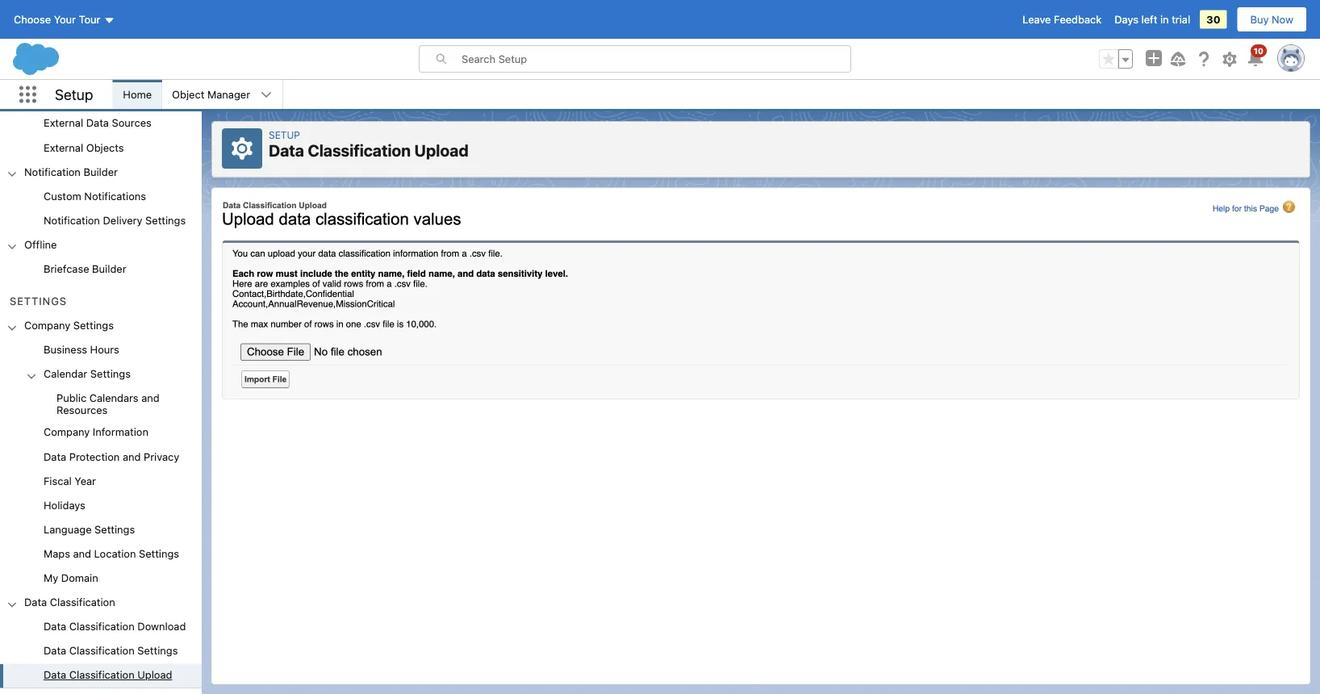 Task type: locate. For each thing, give the bounding box(es) containing it.
external data sources
[[44, 117, 152, 129]]

group containing data classification download
[[0, 616, 202, 689]]

notification
[[24, 166, 81, 178], [44, 214, 100, 226]]

external up notification builder at the left top of the page
[[44, 141, 83, 154]]

upload
[[415, 141, 469, 160], [138, 669, 172, 681]]

1 horizontal spatial and
[[123, 451, 141, 463]]

and
[[141, 393, 160, 405], [123, 451, 141, 463], [73, 548, 91, 560]]

company settings link
[[24, 320, 114, 334]]

setup data classification upload
[[269, 129, 469, 160]]

0 horizontal spatial upload
[[138, 669, 172, 681]]

setup for setup
[[55, 86, 93, 103]]

data import wizard image
[[0, 88, 202, 112]]

left
[[1142, 13, 1158, 25]]

my domain link
[[44, 572, 98, 587]]

1 vertical spatial company
[[44, 426, 90, 439]]

settings down the download
[[138, 645, 178, 657]]

group for data classification
[[0, 616, 202, 689]]

choose your tour button
[[13, 6, 116, 32]]

0 vertical spatial setup
[[55, 86, 93, 103]]

setup for setup data classification upload
[[269, 129, 300, 140]]

settings up the calendars
[[90, 368, 131, 380]]

classification for upload
[[69, 669, 135, 681]]

1 external from the top
[[44, 117, 83, 129]]

0 vertical spatial company
[[24, 320, 70, 332]]

fiscal year link
[[44, 475, 96, 490]]

0 horizontal spatial setup
[[55, 86, 93, 103]]

data inside 'link'
[[44, 451, 66, 463]]

settings
[[145, 214, 186, 226], [10, 296, 67, 308], [73, 320, 114, 332], [90, 368, 131, 380], [95, 524, 135, 536], [139, 548, 179, 560], [138, 645, 178, 657]]

group containing custom notifications
[[0, 185, 202, 234]]

2 vertical spatial and
[[73, 548, 91, 560]]

fiscal year
[[44, 475, 96, 487]]

company information link
[[44, 426, 149, 441]]

fiscal
[[44, 475, 72, 487]]

external
[[44, 117, 83, 129], [44, 141, 83, 154]]

data classification upload tree item
[[0, 664, 202, 689]]

external objects
[[44, 141, 124, 154]]

and down language settings link
[[73, 548, 91, 560]]

group
[[0, 40, 202, 161], [1100, 49, 1134, 69], [0, 185, 202, 234], [0, 339, 202, 592], [0, 616, 202, 689]]

data inside setup data classification upload
[[269, 141, 304, 160]]

tour
[[79, 13, 101, 25]]

my
[[44, 572, 58, 584]]

maps
[[44, 548, 70, 560]]

public calendars and resources
[[57, 393, 160, 417]]

builder down objects
[[84, 166, 118, 178]]

settings right "delivery"
[[145, 214, 186, 226]]

offline tree item
[[0, 234, 202, 282]]

company
[[24, 320, 70, 332], [44, 426, 90, 439]]

notification builder link
[[24, 166, 118, 180]]

download
[[138, 621, 186, 633]]

0 vertical spatial upload
[[415, 141, 469, 160]]

external data sources link
[[44, 117, 152, 132]]

2 external from the top
[[44, 141, 83, 154]]

business hours
[[44, 344, 119, 356]]

and right the calendars
[[141, 393, 160, 405]]

maps and location settings link
[[44, 548, 179, 562]]

and down information
[[123, 451, 141, 463]]

1 vertical spatial notification
[[44, 214, 100, 226]]

0 horizontal spatial and
[[73, 548, 91, 560]]

offline
[[24, 239, 57, 251]]

settings right location
[[139, 548, 179, 560]]

0 vertical spatial notification
[[24, 166, 81, 178]]

data protection and privacy
[[44, 451, 179, 463]]

1 vertical spatial upload
[[138, 669, 172, 681]]

calendars
[[89, 393, 139, 405]]

in
[[1161, 13, 1170, 25]]

data classification download
[[44, 621, 186, 633]]

hours
[[90, 344, 119, 356]]

home link
[[113, 80, 162, 109]]

calendar
[[44, 368, 87, 380]]

and inside data protection and privacy 'link'
[[123, 451, 141, 463]]

public
[[57, 393, 87, 405]]

leave feedback link
[[1023, 13, 1102, 25]]

0 vertical spatial external
[[44, 117, 83, 129]]

domain
[[61, 572, 98, 584]]

classification
[[308, 141, 411, 160], [50, 596, 115, 609], [69, 621, 135, 633], [69, 645, 135, 657], [69, 669, 135, 681]]

buy now button
[[1237, 6, 1308, 32]]

builder right briefcase
[[92, 263, 126, 275]]

external up external objects
[[44, 117, 83, 129]]

2 horizontal spatial and
[[141, 393, 160, 405]]

company up business
[[24, 320, 70, 332]]

1 horizontal spatial setup
[[269, 129, 300, 140]]

company for company settings
[[24, 320, 70, 332]]

1 vertical spatial setup
[[269, 129, 300, 140]]

year
[[75, 475, 96, 487]]

group containing business hours
[[0, 339, 202, 592]]

1 vertical spatial external
[[44, 141, 83, 154]]

company information
[[44, 426, 149, 439]]

notification delivery settings
[[44, 214, 186, 226]]

data for data classification download
[[44, 621, 66, 633]]

language settings
[[44, 524, 135, 536]]

data for data protection and privacy
[[44, 451, 66, 463]]

builder inside offline tree item
[[92, 263, 126, 275]]

company settings
[[24, 320, 114, 332]]

leave
[[1023, 13, 1052, 25]]

object manager link
[[162, 80, 260, 109]]

1 vertical spatial builder
[[92, 263, 126, 275]]

0 vertical spatial builder
[[84, 166, 118, 178]]

delivery
[[103, 214, 143, 226]]

external for external objects
[[44, 141, 83, 154]]

business
[[44, 344, 87, 356]]

data classification upload link
[[44, 669, 172, 684]]

data for data classification
[[24, 596, 47, 609]]

setup inside setup data classification upload
[[269, 129, 300, 140]]

company down resources
[[44, 426, 90, 439]]

builder
[[84, 166, 118, 178], [92, 263, 126, 275]]

custom notifications link
[[44, 190, 146, 205]]

setup link
[[269, 129, 300, 140]]

1 horizontal spatial upload
[[415, 141, 469, 160]]

classification inside tree item
[[69, 669, 135, 681]]

notification up custom
[[24, 166, 81, 178]]

1 vertical spatial and
[[123, 451, 141, 463]]

notification for notification delivery settings
[[44, 214, 100, 226]]

briefcase builder
[[44, 263, 126, 275]]

and inside public calendars and resources
[[141, 393, 160, 405]]

settings inside 'data classification' tree item
[[138, 645, 178, 657]]

setup
[[55, 86, 93, 103], [269, 129, 300, 140]]

notifications
[[84, 190, 146, 202]]

data inside tree item
[[44, 669, 66, 681]]

my domain
[[44, 572, 98, 584]]

0 vertical spatial and
[[141, 393, 160, 405]]

data
[[86, 117, 109, 129], [269, 141, 304, 160], [44, 451, 66, 463], [24, 596, 47, 609], [44, 621, 66, 633], [44, 645, 66, 657], [44, 669, 66, 681]]

data classification upload
[[44, 669, 172, 681]]

notification down custom
[[44, 214, 100, 226]]

group for notification builder
[[0, 185, 202, 234]]

builder inside 'tree item'
[[84, 166, 118, 178]]



Task type: describe. For each thing, give the bounding box(es) containing it.
data classification download link
[[44, 621, 186, 635]]

settings up company settings
[[10, 296, 67, 308]]

protection
[[69, 451, 120, 463]]

choose your tour
[[14, 13, 101, 25]]

briefcase
[[44, 263, 89, 275]]

feedback
[[1054, 13, 1102, 25]]

builder for notification builder
[[84, 166, 118, 178]]

settings up location
[[95, 524, 135, 536]]

notification builder
[[24, 166, 118, 178]]

business hours link
[[44, 344, 119, 359]]

resources
[[57, 405, 108, 417]]

group for company settings
[[0, 339, 202, 592]]

30
[[1207, 13, 1221, 25]]

days
[[1115, 13, 1139, 25]]

buy now
[[1251, 13, 1294, 25]]

data for data classification settings
[[44, 645, 66, 657]]

buy
[[1251, 13, 1270, 25]]

language settings link
[[44, 524, 135, 538]]

days left in trial
[[1115, 13, 1191, 25]]

calendar settings tree item
[[0, 363, 202, 422]]

offline link
[[24, 239, 57, 253]]

company settings tree item
[[0, 315, 202, 592]]

custom notifications
[[44, 190, 146, 202]]

data for data classification upload
[[44, 669, 66, 681]]

holidays link
[[44, 499, 85, 514]]

manager
[[207, 88, 250, 101]]

notification builder tree item
[[0, 161, 202, 234]]

and for calendars
[[141, 393, 160, 405]]

object manager
[[172, 88, 250, 101]]

home
[[123, 88, 152, 101]]

external objects link
[[44, 141, 124, 156]]

and for protection
[[123, 451, 141, 463]]

classification for download
[[69, 621, 135, 633]]

calendar settings
[[44, 368, 131, 380]]

objects
[[86, 141, 124, 154]]

data classification settings
[[44, 645, 178, 657]]

leave feedback
[[1023, 13, 1102, 25]]

upload inside setup data classification upload
[[415, 141, 469, 160]]

maps and location settings
[[44, 548, 179, 560]]

privacy
[[144, 451, 179, 463]]

data classification settings link
[[44, 645, 178, 660]]

sources
[[112, 117, 152, 129]]

company for company information
[[44, 426, 90, 439]]

classification inside setup data classification upload
[[308, 141, 411, 160]]

your
[[54, 13, 76, 25]]

now
[[1272, 13, 1294, 25]]

location
[[94, 548, 136, 560]]

language
[[44, 524, 92, 536]]

trial
[[1172, 13, 1191, 25]]

data protection and privacy link
[[44, 451, 179, 465]]

object
[[172, 88, 205, 101]]

settings up hours
[[73, 320, 114, 332]]

builder for briefcase builder
[[92, 263, 126, 275]]

10
[[1254, 46, 1264, 55]]

group containing external data sources
[[0, 40, 202, 161]]

public calendars and resources link
[[57, 393, 202, 417]]

data classification tree item
[[0, 592, 202, 689]]

external for external data sources
[[44, 117, 83, 129]]

settings inside notification builder 'tree item'
[[145, 214, 186, 226]]

and inside the maps and location settings link
[[73, 548, 91, 560]]

notification delivery settings link
[[44, 214, 186, 229]]

choose
[[14, 13, 51, 25]]

upload inside data classification upload link
[[138, 669, 172, 681]]

notification for notification builder
[[24, 166, 81, 178]]

data classification link
[[24, 596, 115, 611]]

10 button
[[1247, 44, 1268, 69]]

holidays
[[44, 499, 85, 511]]

custom
[[44, 190, 81, 202]]

briefcase builder link
[[44, 263, 126, 277]]

data classification
[[24, 596, 115, 609]]

calendar settings link
[[44, 368, 131, 383]]

classification for settings
[[69, 645, 135, 657]]

Search Setup text field
[[462, 46, 851, 72]]

information
[[93, 426, 149, 439]]



Task type: vqa. For each thing, say whether or not it's contained in the screenshot.
group related to Data Classification
yes



